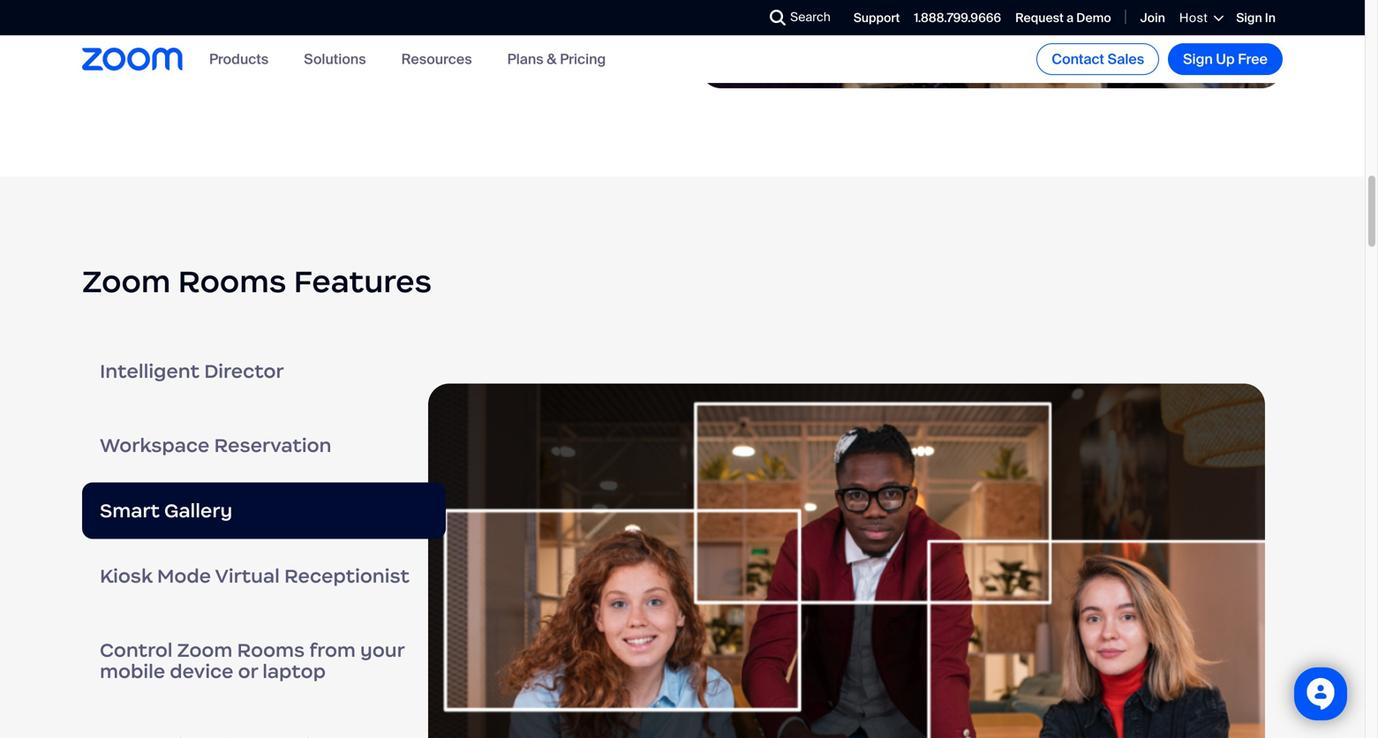 Task type: describe. For each thing, give the bounding box(es) containing it.
sign in link
[[1237, 10, 1276, 26]]

control
[[100, 639, 173, 662]]

plans
[[508, 50, 544, 68]]

contact
[[1052, 50, 1105, 68]]

from
[[309, 639, 356, 662]]

laptop
[[262, 660, 326, 684]]

sign for sign up free
[[1184, 50, 1213, 68]]

intelligent director button
[[82, 334, 446, 408]]

1.888.799.9666
[[914, 10, 1002, 26]]

your
[[360, 639, 405, 662]]

intelligent
[[100, 359, 200, 383]]

receptionist
[[284, 564, 410, 588]]

smart gallery button
[[82, 483, 446, 539]]

sales
[[1108, 50, 1145, 68]]

tab list containing intelligent director
[[82, 334, 446, 738]]

sign in
[[1237, 10, 1276, 26]]

request a demo
[[1016, 10, 1112, 26]]

workspace
[[100, 434, 210, 457]]

host button
[[1180, 10, 1223, 26]]

resources
[[402, 50, 472, 68]]

in
[[1266, 10, 1276, 26]]

request a demo link
[[1016, 10, 1112, 26]]

workspace reservation
[[100, 434, 332, 457]]

pricing
[[560, 50, 606, 68]]

free
[[1238, 50, 1268, 68]]

features
[[294, 262, 432, 301]]

mobile
[[100, 660, 165, 684]]

contact sales
[[1052, 50, 1145, 68]]

join link
[[1141, 10, 1166, 26]]

kiosk mode virtual receptionist
[[100, 564, 410, 588]]

join
[[1141, 10, 1166, 26]]

resources button
[[402, 50, 472, 68]]

rooms inside control zoom rooms from your mobile device or laptop
[[237, 639, 305, 662]]

sign up free link
[[1169, 43, 1283, 75]]

plans & pricing link
[[508, 50, 606, 68]]

smart gallery group
[[428, 384, 1266, 738]]

tabbed carousel element
[[82, 334, 1283, 738]]

kiosk mode virtual receptionist button
[[82, 539, 446, 613]]



Task type: vqa. For each thing, say whether or not it's contained in the screenshot.
show more button associated with Is
no



Task type: locate. For each thing, give the bounding box(es) containing it.
0 vertical spatial rooms
[[178, 262, 287, 301]]

0 vertical spatial zoom
[[82, 262, 171, 301]]

control zoom rooms from your mobile device or laptop button
[[82, 613, 446, 709]]

products
[[209, 50, 269, 68]]

products button
[[209, 50, 269, 68]]

sign up free
[[1184, 50, 1268, 68]]

a
[[1067, 10, 1074, 26]]

smart
[[100, 499, 160, 523]]

0 horizontal spatial zoom
[[82, 262, 171, 301]]

sign left the up at the right top
[[1184, 50, 1213, 68]]

1 horizontal spatial zoom
[[177, 639, 233, 662]]

workspace reservation button
[[82, 408, 446, 483]]

sign
[[1237, 10, 1263, 26], [1184, 50, 1213, 68]]

intelligent director
[[100, 359, 284, 383]]

control zoom rooms from your mobile device or laptop
[[100, 639, 405, 684]]

support link
[[854, 10, 900, 26]]

support
[[854, 10, 900, 26]]

3 smiling people image
[[428, 384, 1266, 738]]

1 horizontal spatial sign
[[1237, 10, 1263, 26]]

zoom logo image
[[82, 48, 183, 70]]

solutions button
[[304, 50, 366, 68]]

0 vertical spatial sign
[[1237, 10, 1263, 26]]

zoom inside control zoom rooms from your mobile device or laptop
[[177, 639, 233, 662]]

plans & pricing
[[508, 50, 606, 68]]

smart gallery
[[100, 499, 233, 523]]

kiosk
[[100, 564, 153, 588]]

solutions
[[304, 50, 366, 68]]

host
[[1180, 10, 1209, 26]]

mode
[[157, 564, 211, 588]]

1 vertical spatial zoom
[[177, 639, 233, 662]]

up
[[1217, 50, 1235, 68]]

tab list
[[82, 334, 446, 738]]

1.888.799.9666 link
[[914, 10, 1002, 26]]

search image
[[770, 10, 786, 26], [770, 10, 786, 26]]

or
[[238, 660, 258, 684]]

search
[[791, 9, 831, 25]]

device
[[170, 660, 234, 684]]

reservation
[[214, 434, 332, 457]]

gallery
[[164, 499, 233, 523]]

1 vertical spatial rooms
[[237, 639, 305, 662]]

director
[[204, 359, 284, 383]]

0 horizontal spatial sign
[[1184, 50, 1213, 68]]

sign for sign in
[[1237, 10, 1263, 26]]

demo
[[1077, 10, 1112, 26]]

virtual
[[215, 564, 280, 588]]

sign left in
[[1237, 10, 1263, 26]]

1 vertical spatial sign
[[1184, 50, 1213, 68]]

zoom
[[82, 262, 171, 301], [177, 639, 233, 662]]

zoom rooms features
[[82, 262, 432, 301]]

rooms
[[178, 262, 287, 301], [237, 639, 305, 662]]

contact sales link
[[1037, 43, 1160, 75]]

request
[[1016, 10, 1064, 26]]

&
[[547, 50, 557, 68]]



